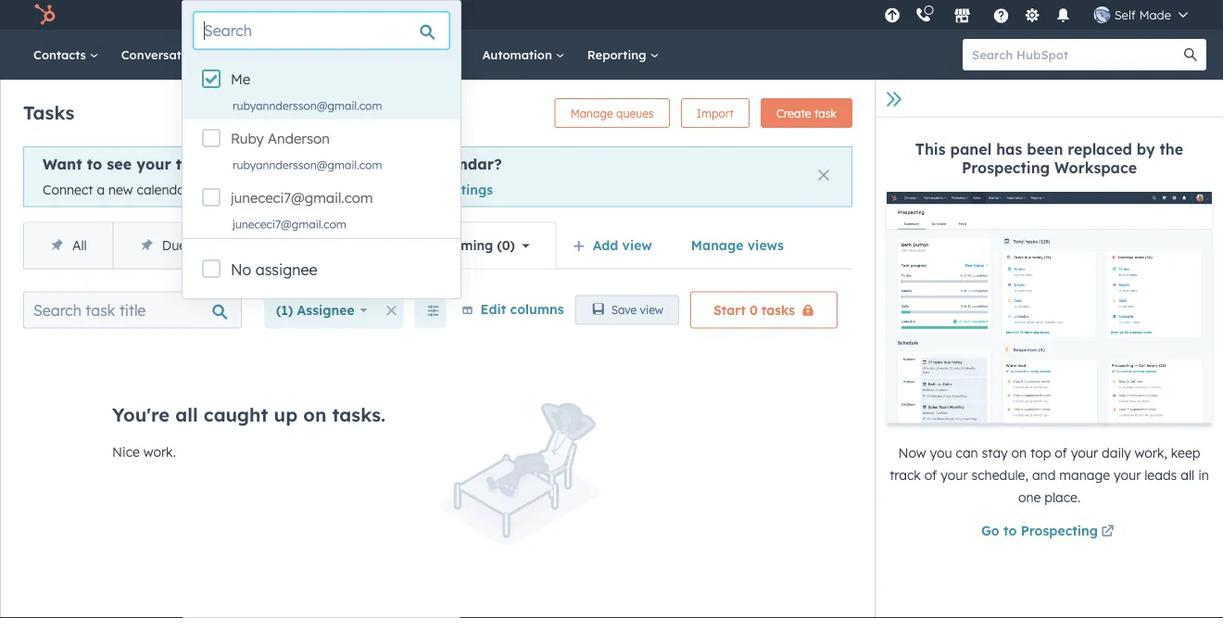 Task type: describe. For each thing, give the bounding box(es) containing it.
on for you're
[[303, 403, 327, 426]]

now you can stay on top of your daily work, keep track of your schedule, and manage your leads all in one place.
[[890, 445, 1210, 506]]

create
[[777, 106, 812, 120]]

upcoming
[[428, 237, 493, 253]]

settings link
[[1021, 5, 1044, 25]]

no
[[231, 260, 252, 279]]

marketplaces button
[[943, 0, 982, 30]]

this panel has been replaced by the prospecting workspace
[[916, 140, 1184, 177]]

a
[[97, 182, 105, 198]]

want to see your tasks on your google or outlook calendar? connect a new calendar to sync tasks created in hubspot. go to settings
[[43, 155, 502, 198]]

see
[[107, 155, 132, 173]]

edit columns button
[[461, 298, 564, 321]]

due today
[[162, 237, 226, 253]]

connect
[[43, 182, 93, 198]]

hubspot image
[[33, 4, 56, 26]]

settings image
[[1025, 8, 1041, 25]]

nice work.
[[112, 444, 176, 460]]

close image
[[819, 170, 830, 181]]

to left 'see'
[[87, 155, 102, 173]]

0 horizontal spatial all
[[175, 403, 198, 426]]

tasks
[[23, 101, 74, 124]]

today
[[190, 237, 226, 253]]

assignee
[[256, 260, 317, 279]]

service link
[[392, 30, 471, 80]]

manage views
[[691, 237, 784, 253]]

panel
[[951, 140, 992, 159]]

track
[[890, 467, 921, 483]]

self made
[[1115, 7, 1172, 22]]

go to settings link
[[403, 182, 493, 198]]

schedule,
[[972, 467, 1029, 483]]

start 0 tasks button
[[691, 292, 838, 329]]

import
[[697, 106, 734, 120]]

your up manage at the bottom of page
[[1071, 445, 1099, 461]]

me
[[231, 70, 251, 88]]

all
[[72, 237, 87, 253]]

manage for manage views
[[691, 237, 744, 253]]

automation link
[[471, 30, 576, 80]]

contacts
[[33, 47, 90, 62]]

prospecting inside this panel has been replaced by the prospecting workspace
[[962, 159, 1050, 177]]

the
[[1160, 140, 1184, 159]]

more
[[446, 302, 479, 318]]

search button
[[1175, 39, 1207, 70]]

add
[[593, 237, 619, 253]]

filters
[[483, 302, 520, 318]]

caught
[[204, 403, 268, 426]]

you're all caught up on tasks.
[[112, 403, 386, 426]]

your down 'daily' at the right of the page
[[1114, 467, 1142, 483]]

google
[[283, 155, 337, 173]]

link opens in a new window image
[[1102, 526, 1115, 539]]

service
[[403, 47, 451, 62]]

start
[[714, 302, 746, 318]]

(1)
[[276, 302, 293, 318]]

1 horizontal spatial tasks
[[241, 182, 273, 198]]

1 horizontal spatial go
[[982, 523, 1000, 539]]

has
[[997, 140, 1023, 159]]

you
[[930, 445, 953, 461]]

no assignee
[[231, 260, 317, 279]]

all inside now you can stay on top of your daily work, keep track of your schedule, and manage your leads all in one place.
[[1181, 467, 1195, 483]]

create task
[[777, 106, 837, 120]]

anderson
[[268, 130, 330, 147]]

outlook
[[363, 155, 423, 173]]

overdue link
[[252, 223, 379, 268]]

tasks banner
[[23, 93, 853, 128]]

tasks inside start 0 tasks button
[[762, 302, 795, 318]]

to down schedule,
[[1004, 523, 1017, 539]]

keep
[[1172, 445, 1201, 461]]

on inside want to see your tasks on your google or outlook calendar? connect a new calendar to sync tasks created in hubspot. go to settings
[[220, 155, 239, 173]]

save
[[611, 303, 637, 317]]

)
[[510, 237, 515, 253]]

0 inside button
[[750, 302, 758, 318]]

up
[[274, 403, 298, 426]]

views
[[748, 237, 784, 253]]

work.
[[143, 444, 176, 460]]

automation
[[482, 47, 556, 62]]

leads
[[1145, 467, 1178, 483]]

rubyanndersson@gmail.com for me
[[233, 99, 382, 113]]

your down can
[[941, 467, 968, 483]]

edit
[[481, 301, 506, 317]]

reporting link
[[576, 30, 671, 80]]

want
[[43, 155, 82, 173]]

more filters link
[[415, 292, 532, 329]]

0 vertical spatial junececi7@gmail.com
[[231, 189, 373, 207]]

edit columns
[[481, 301, 564, 317]]

in inside now you can stay on top of your daily work, keep track of your schedule, and manage your leads all in one place.
[[1199, 467, 1210, 483]]

help button
[[986, 0, 1018, 30]]

start 0 tasks
[[714, 302, 795, 318]]



Task type: vqa. For each thing, say whether or not it's contained in the screenshot.
Workspace at the right of the page
yes



Task type: locate. For each thing, give the bounding box(es) containing it.
contacts link
[[22, 30, 110, 80]]

1 vertical spatial rubyanndersson@gmail.com
[[233, 158, 382, 172]]

help image
[[993, 8, 1010, 25]]

work,
[[1135, 445, 1168, 461]]

in
[[328, 182, 338, 198], [1199, 467, 1210, 483]]

view right add
[[623, 237, 652, 253]]

0 vertical spatial all
[[175, 403, 198, 426]]

1 vertical spatial manage
[[691, 237, 744, 253]]

1 horizontal spatial of
[[1055, 445, 1068, 461]]

queues
[[617, 106, 654, 120]]

of
[[1055, 445, 1068, 461], [925, 467, 937, 483]]

prospecting
[[962, 159, 1050, 177], [1021, 523, 1099, 539]]

view for save view
[[640, 303, 664, 317]]

import link
[[681, 98, 750, 128]]

1 horizontal spatial manage
[[691, 237, 744, 253]]

1 vertical spatial all
[[1181, 467, 1195, 483]]

this
[[916, 140, 946, 159]]

(1) assignee button
[[264, 292, 380, 329]]

tasks up sync
[[176, 155, 215, 173]]

top
[[1031, 445, 1052, 461]]

manage inside 'link'
[[570, 106, 613, 120]]

go to prospecting
[[982, 523, 1099, 539]]

manage views link
[[679, 227, 796, 264]]

columns
[[510, 301, 564, 317]]

by
[[1137, 140, 1156, 159]]

0 vertical spatial of
[[1055, 445, 1068, 461]]

your down ruby
[[244, 155, 279, 173]]

can
[[956, 445, 979, 461]]

2 horizontal spatial tasks
[[762, 302, 795, 318]]

rubyanndersson@gmail.com up "created"
[[233, 158, 382, 172]]

rubyanndersson@gmail.com up anderson
[[233, 99, 382, 113]]

of right top
[[1055, 445, 1068, 461]]

ruby anderson
[[231, 130, 330, 147]]

all right "you're"
[[175, 403, 198, 426]]

ruby
[[231, 130, 264, 147]]

all down keep
[[1181, 467, 1195, 483]]

view for add view
[[623, 237, 652, 253]]

1 horizontal spatial all
[[1181, 467, 1195, 483]]

1 horizontal spatial in
[[1199, 467, 1210, 483]]

manage left queues
[[570, 106, 613, 120]]

Search task title search field
[[23, 292, 242, 329]]

manage
[[570, 106, 613, 120], [691, 237, 744, 253]]

navigation
[[23, 222, 557, 269]]

Search search field
[[194, 12, 450, 49]]

tasks right sync
[[241, 182, 273, 198]]

0 horizontal spatial go
[[403, 182, 421, 198]]

place.
[[1045, 489, 1081, 506]]

0 horizontal spatial manage
[[570, 106, 613, 120]]

your up calendar
[[136, 155, 171, 173]]

1 vertical spatial on
[[303, 403, 327, 426]]

on
[[220, 155, 239, 173], [303, 403, 327, 426], [1012, 445, 1027, 461]]

go inside want to see your tasks on your google or outlook calendar? connect a new calendar to sync tasks created in hubspot. go to settings
[[403, 182, 421, 198]]

row group
[[183, 60, 461, 240]]

tasks right the start
[[762, 302, 795, 318]]

in right "created"
[[328, 182, 338, 198]]

hubspot link
[[22, 4, 70, 26]]

go
[[403, 182, 421, 198], [982, 523, 1000, 539]]

stay
[[982, 445, 1008, 461]]

1 vertical spatial junececi7@gmail.com
[[233, 217, 347, 231]]

more filters
[[446, 302, 520, 318]]

view inside button
[[640, 303, 664, 317]]

view inside popup button
[[623, 237, 652, 253]]

on left top
[[1012, 445, 1027, 461]]

in inside want to see your tasks on your google or outlook calendar? connect a new calendar to sync tasks created in hubspot. go to settings
[[328, 182, 338, 198]]

hubspot.
[[342, 182, 399, 198]]

manage queues link
[[555, 98, 670, 128]]

go down the outlook
[[403, 182, 421, 198]]

0 right the start
[[750, 302, 758, 318]]

settings
[[442, 182, 493, 198]]

prospecting right this
[[962, 159, 1050, 177]]

0 vertical spatial rubyanndersson@gmail.com
[[233, 99, 382, 113]]

notifications button
[[1048, 0, 1080, 30]]

2 vertical spatial tasks
[[762, 302, 795, 318]]

1 vertical spatial go
[[982, 523, 1000, 539]]

0 vertical spatial tasks
[[176, 155, 215, 173]]

daily
[[1102, 445, 1132, 461]]

workspace
[[1055, 159, 1138, 177]]

0 right upcoming in the left top of the page
[[502, 237, 510, 253]]

0 vertical spatial on
[[220, 155, 239, 173]]

1 vertical spatial of
[[925, 467, 937, 483]]

1 vertical spatial in
[[1199, 467, 1210, 483]]

manage for manage queues
[[570, 106, 613, 120]]

add view button
[[561, 227, 668, 264]]

go down schedule,
[[982, 523, 1000, 539]]

due
[[162, 237, 186, 253]]

0 vertical spatial 0
[[502, 237, 510, 253]]

1 horizontal spatial 0
[[750, 302, 758, 318]]

tasks.
[[332, 403, 386, 426]]

you're
[[112, 403, 170, 426]]

manage queues
[[570, 106, 654, 120]]

junececi7@gmail.com down the google
[[231, 189, 373, 207]]

ruby anderson image
[[1095, 6, 1111, 23]]

on for now
[[1012, 445, 1027, 461]]

add view
[[593, 237, 652, 253]]

prospecting down place.
[[1021, 523, 1099, 539]]

0 horizontal spatial tasks
[[176, 155, 215, 173]]

rubyanndersson@gmail.com for ruby anderson
[[233, 158, 382, 172]]

row group containing me
[[183, 60, 461, 240]]

nice
[[112, 444, 140, 460]]

upgrade image
[[885, 8, 901, 25]]

2 rubyanndersson@gmail.com from the top
[[233, 158, 382, 172]]

manage left views
[[691, 237, 744, 253]]

on right up
[[303, 403, 327, 426]]

overdue
[[301, 237, 353, 253]]

self
[[1115, 7, 1136, 22]]

calendar?
[[428, 155, 502, 173]]

self made menu
[[879, 0, 1201, 30]]

1 vertical spatial 0
[[750, 302, 758, 318]]

(
[[497, 237, 502, 253]]

made
[[1140, 7, 1172, 22]]

been
[[1027, 140, 1064, 159]]

search image
[[1185, 48, 1198, 61]]

reporting
[[587, 47, 650, 62]]

calling icon button
[[908, 3, 940, 27]]

0 horizontal spatial of
[[925, 467, 937, 483]]

(1) assignee
[[276, 302, 355, 318]]

1 vertical spatial view
[[640, 303, 664, 317]]

your
[[136, 155, 171, 173], [244, 155, 279, 173], [1071, 445, 1099, 461], [941, 467, 968, 483], [1114, 467, 1142, 483]]

all link
[[24, 223, 113, 268]]

to left sync
[[194, 182, 206, 198]]

conversations link
[[110, 30, 230, 80]]

1 vertical spatial tasks
[[241, 182, 273, 198]]

calendar
[[137, 182, 190, 198]]

view right save
[[640, 303, 664, 317]]

0 vertical spatial go
[[403, 182, 421, 198]]

all
[[175, 403, 198, 426], [1181, 467, 1195, 483]]

0 horizontal spatial 0
[[502, 237, 510, 253]]

save view button
[[575, 295, 680, 325]]

0 vertical spatial prospecting
[[962, 159, 1050, 177]]

rubyanndersson@gmail.com
[[233, 99, 382, 113], [233, 158, 382, 172]]

in down keep
[[1199, 467, 1210, 483]]

want to see your tasks on your google or outlook calendar? alert
[[23, 146, 853, 207]]

0 horizontal spatial in
[[328, 182, 338, 198]]

2 vertical spatial on
[[1012, 445, 1027, 461]]

and
[[1033, 467, 1056, 483]]

go to prospecting link
[[982, 521, 1118, 544]]

0 vertical spatial in
[[328, 182, 338, 198]]

to left "settings"
[[425, 182, 438, 198]]

Search HubSpot search field
[[963, 39, 1190, 70]]

1 horizontal spatial on
[[303, 403, 327, 426]]

calling icon image
[[916, 7, 932, 24]]

assignee
[[297, 302, 355, 318]]

now
[[899, 445, 927, 461]]

junececi7@gmail.com
[[231, 189, 373, 207], [233, 217, 347, 231]]

2 horizontal spatial on
[[1012, 445, 1027, 461]]

one
[[1019, 489, 1041, 506]]

marketplaces image
[[955, 8, 971, 25]]

link opens in a new window image
[[1102, 521, 1115, 544]]

conversations
[[121, 47, 209, 62]]

tasks
[[176, 155, 215, 173], [241, 182, 273, 198], [762, 302, 795, 318]]

notifications image
[[1056, 8, 1072, 25]]

0 vertical spatial manage
[[570, 106, 613, 120]]

or
[[342, 155, 358, 173]]

0 horizontal spatial on
[[220, 155, 239, 173]]

on inside now you can stay on top of your daily work, keep track of your schedule, and manage your leads all in one place.
[[1012, 445, 1027, 461]]

on up sync
[[220, 155, 239, 173]]

0 vertical spatial view
[[623, 237, 652, 253]]

1 vertical spatial prospecting
[[1021, 523, 1099, 539]]

junececi7@gmail.com down "created"
[[233, 217, 347, 231]]

of down you
[[925, 467, 937, 483]]

1 rubyanndersson@gmail.com from the top
[[233, 99, 382, 113]]

create task link
[[761, 98, 853, 128]]

navigation containing all
[[23, 222, 557, 269]]



